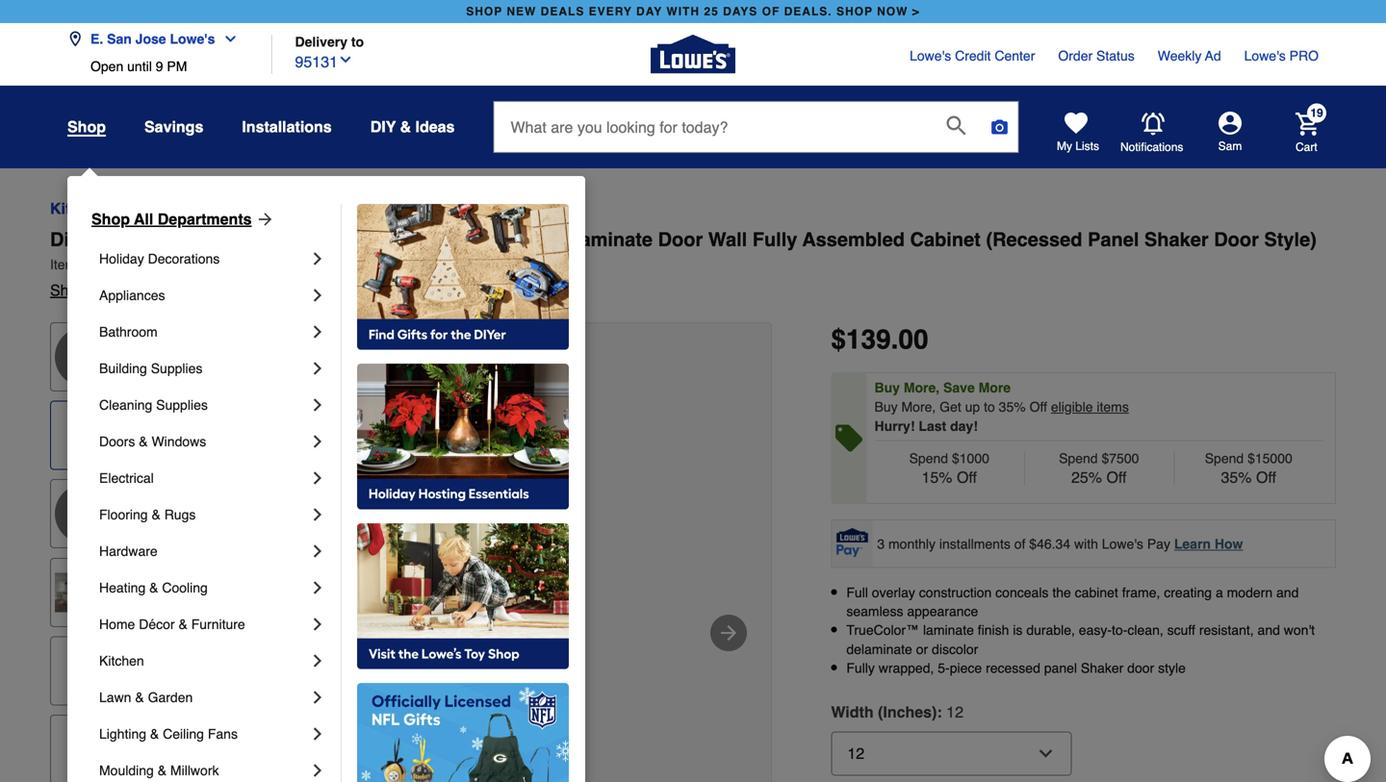 Task type: vqa. For each thing, say whether or not it's contained in the screenshot.
Smart related to Smart & Wi-Fi Thermostats
no



Task type: locate. For each thing, give the bounding box(es) containing it.
buy
[[875, 380, 900, 396], [875, 399, 898, 415]]

lowe's left pro
[[1244, 48, 1286, 64]]

0 horizontal spatial 35%
[[999, 399, 1026, 415]]

deals.
[[784, 5, 832, 18]]

spend inside spend $1000 15% off
[[909, 451, 948, 466]]

0 vertical spatial fully
[[753, 229, 797, 251]]

style)
[[1264, 229, 1317, 251]]

décor
[[139, 617, 175, 632]]

and right modern
[[1276, 585, 1299, 601]]

7 chevron right image from the top
[[308, 725, 327, 744]]

buy inside "buy more, get up to 35% off eligible items hurry! last day!"
[[875, 399, 898, 415]]

sam
[[1218, 140, 1242, 153]]

1 vertical spatial shop
[[50, 282, 86, 299]]

electrical
[[99, 471, 154, 486]]

shaker
[[1144, 229, 1209, 251], [1081, 661, 1124, 676]]

2 12- from the left
[[441, 229, 469, 251]]

lowe's home improvement notification center image
[[1142, 112, 1165, 135]]

spend up 25%
[[1059, 451, 1098, 466]]

now down model
[[156, 282, 194, 299]]

fully right wall
[[753, 229, 797, 251]]

cleaning supplies link
[[99, 387, 308, 424]]

cabinetry
[[184, 200, 255, 218]]

0 horizontal spatial to
[[351, 34, 364, 50]]

3 chevron right image from the top
[[308, 359, 327, 378]]

lowe's home improvement lists image
[[1065, 112, 1088, 135]]

laminate
[[923, 623, 974, 638]]

0 vertical spatial kitchen link
[[50, 197, 107, 220]]

2 in from the left
[[383, 229, 400, 251]]

heart outline image
[[382, 279, 405, 302]]

1 horizontal spatial in
[[383, 229, 400, 251]]

holiday decorations
[[99, 251, 220, 267]]

(recessed
[[986, 229, 1082, 251]]

& for cooling
[[149, 580, 158, 596]]

& right lawn
[[135, 690, 144, 706]]

shaker inside 'full overlay construction conceals the cabinet frame, creating a modern and seamless appearance truecolor™ laminate finish is durable, easy-to-clean, scuff resistant, and won't delaminate or discolor fully wrapped, 5-piece recessed panel shaker door style'
[[1081, 661, 1124, 676]]

installations button
[[242, 110, 332, 144]]

kitchen
[[50, 200, 107, 218], [123, 200, 180, 218], [272, 200, 329, 218], [99, 654, 144, 669]]

2 horizontal spatial spend
[[1205, 451, 1244, 466]]

chevron right image for kitchen
[[308, 652, 327, 671]]

diy & ideas button
[[370, 110, 455, 144]]

sam button
[[1184, 112, 1276, 154]]

2 spend from the left
[[1059, 451, 1098, 466]]

spend up 15%
[[909, 451, 948, 466]]

chevron right image
[[308, 249, 327, 269], [308, 396, 327, 415], [308, 432, 327, 451], [308, 469, 327, 488], [308, 542, 327, 561], [308, 615, 327, 634], [308, 652, 327, 671], [308, 761, 327, 781]]

item
[[50, 257, 76, 272]]

shop new deals every day with 25 days of deals. shop now >
[[466, 5, 920, 18]]

visit the lowe's toy shop. image
[[357, 524, 569, 670]]

shop for shop diamond now
[[50, 282, 86, 299]]

kitchen link up the item
[[50, 197, 107, 220]]

arrow right image
[[252, 210, 275, 229]]

4 chevron right image from the top
[[308, 505, 327, 525]]

12
[[946, 704, 964, 721]]

2 shop from the left
[[836, 5, 873, 18]]

95131
[[295, 53, 338, 71]]

1 horizontal spatial to
[[984, 399, 995, 415]]

durable,
[[1026, 623, 1075, 638]]

off inside spend $7500 25% off
[[1106, 469, 1127, 487]]

& for ceiling
[[150, 727, 159, 742]]

None search field
[[493, 101, 1019, 168]]

easy-
[[1079, 623, 1112, 638]]

tag filled image
[[835, 425, 862, 452]]

1 horizontal spatial 12-
[[441, 229, 469, 251]]

1 chevron right image from the top
[[308, 286, 327, 305]]

spend inside the spend $15000 35% off
[[1205, 451, 1244, 466]]

0 vertical spatial title image
[[55, 406, 115, 466]]

arrow right image
[[717, 622, 740, 645]]

00
[[899, 324, 929, 355]]

0 horizontal spatial x
[[339, 229, 350, 251]]

0 vertical spatial diamond
[[50, 229, 132, 251]]

off for 35% off
[[1256, 469, 1276, 487]]

0 vertical spatial supplies
[[151, 361, 203, 376]]

(inches)
[[878, 704, 937, 721]]

to inside "buy more, get up to 35% off eligible items hurry! last day!"
[[984, 399, 995, 415]]

1 horizontal spatial 35%
[[1221, 469, 1252, 487]]

0 horizontal spatial spend
[[909, 451, 948, 466]]

off left eligible
[[1030, 399, 1047, 415]]

deals
[[541, 5, 585, 18]]

lowe's inside button
[[170, 31, 215, 47]]

1 horizontal spatial shaker
[[1144, 229, 1209, 251]]

camera image
[[990, 117, 1009, 137]]

12- up w1236r
[[265, 229, 293, 251]]

2 buy from the top
[[875, 399, 898, 415]]

lowe's pro link
[[1244, 46, 1319, 65]]

1 vertical spatial fully
[[846, 661, 875, 676]]

& for rugs
[[152, 507, 161, 523]]

lowe's up the pm
[[170, 31, 215, 47]]

chevron right image for home décor & furniture
[[308, 615, 327, 634]]

door up item number 1 4 2 6 3 7 1 and model number g 1 0   w 1 2 3 6 r element
[[658, 229, 703, 251]]

1 horizontal spatial fully
[[846, 661, 875, 676]]

spend
[[909, 451, 948, 466], [1059, 451, 1098, 466], [1205, 451, 1244, 466]]

supplies up the cleaning supplies
[[151, 361, 203, 376]]

x right the w
[[339, 229, 350, 251]]

to right up
[[984, 399, 995, 415]]

12- right h at the top
[[441, 229, 469, 251]]

7 chevron right image from the top
[[308, 652, 327, 671]]

in left h at the top
[[383, 229, 400, 251]]

15%
[[922, 469, 953, 487]]

3 chevron right image from the top
[[308, 432, 327, 451]]

2 horizontal spatial in
[[469, 229, 486, 251]]

spend left $15000
[[1205, 451, 1244, 466]]

items
[[1097, 399, 1129, 415]]

shop
[[466, 5, 503, 18], [836, 5, 873, 18]]

# right the item
[[80, 257, 88, 272]]

find gifts for the diyer. image
[[357, 204, 569, 350]]

now left >
[[877, 5, 908, 18]]

& right 'diy'
[[400, 118, 411, 136]]

1 chevron right image from the top
[[308, 249, 327, 269]]

chevron right image for holiday decorations
[[308, 249, 327, 269]]

lowes pay logo image
[[833, 528, 871, 557]]

more, inside "buy more, get up to 35% off eligible items hurry! last day!"
[[901, 399, 936, 415]]

appliances
[[99, 288, 165, 303]]

$ 139 . 00
[[831, 324, 929, 355]]

furniture
[[191, 617, 245, 632]]

more,
[[904, 380, 940, 396], [901, 399, 936, 415]]

lawn & garden
[[99, 690, 193, 706]]

0 vertical spatial and
[[1276, 585, 1299, 601]]

& for windows
[[139, 434, 148, 450]]

1 horizontal spatial shop
[[836, 5, 873, 18]]

9
[[156, 59, 163, 74]]

flooring & rugs link
[[99, 497, 308, 533]]

title image down "home" in the bottom of the page
[[55, 641, 115, 701]]

now
[[877, 5, 908, 18], [138, 229, 185, 251], [156, 282, 194, 299]]

off
[[1030, 399, 1047, 415], [957, 469, 977, 487], [1106, 469, 1127, 487], [1256, 469, 1276, 487]]

location image
[[67, 31, 83, 47]]

diamond inside diamond now arcadia 12-in w x 36-in h x 12-in d white laminate door wall fully assembled cabinet (recessed panel shaker door style) item # 1426371 | model # g10 w1236r
[[50, 229, 132, 251]]

spend inside spend $7500 25% off
[[1059, 451, 1098, 466]]

& left "millwork"
[[158, 763, 167, 779]]

won't
[[1284, 623, 1315, 638]]

lighting & ceiling fans link
[[99, 716, 308, 753]]

1 vertical spatial now
[[138, 229, 185, 251]]

:
[[937, 704, 942, 721]]

chevron down image
[[338, 52, 353, 67]]

1 vertical spatial and
[[1258, 623, 1280, 638]]

overlay
[[872, 585, 915, 601]]

1 vertical spatial more,
[[901, 399, 936, 415]]

0 vertical spatial shaker
[[1144, 229, 1209, 251]]

1 vertical spatial to
[[984, 399, 995, 415]]

officially licensed n f l gifts. shop now. image
[[357, 683, 569, 783]]

0 vertical spatial 35%
[[999, 399, 1026, 415]]

title image
[[55, 406, 115, 466], [55, 563, 115, 623], [55, 641, 115, 701]]

lowe's credit center
[[910, 48, 1035, 64]]

door left the style)
[[1214, 229, 1259, 251]]

fully down delaminate
[[846, 661, 875, 676]]

shop left "new"
[[466, 5, 503, 18]]

& left the cooling
[[149, 580, 158, 596]]

kitchen link down furniture
[[99, 643, 308, 680]]

and left won't
[[1258, 623, 1280, 638]]

title image up electrical
[[55, 406, 115, 466]]

4 chevron right image from the top
[[308, 469, 327, 488]]

1 # from the left
[[80, 257, 88, 272]]

chevron right image
[[308, 286, 327, 305], [308, 322, 327, 342], [308, 359, 327, 378], [308, 505, 327, 525], [308, 579, 327, 598], [308, 688, 327, 708], [308, 725, 327, 744]]

until
[[127, 59, 152, 74]]

0 horizontal spatial shaker
[[1081, 661, 1124, 676]]

off down $15000
[[1256, 469, 1276, 487]]

construction
[[919, 585, 992, 601]]

0 horizontal spatial door
[[658, 229, 703, 251]]

& left rugs
[[152, 507, 161, 523]]

1 horizontal spatial #
[[192, 257, 200, 272]]

5 chevron right image from the top
[[308, 579, 327, 598]]

1 vertical spatial buy
[[875, 399, 898, 415]]

0 horizontal spatial shop
[[466, 5, 503, 18]]

open
[[90, 59, 123, 74]]

0 horizontal spatial fully
[[753, 229, 797, 251]]

3 title image from the top
[[55, 641, 115, 701]]

assembled
[[802, 229, 905, 251]]

& inside button
[[400, 118, 411, 136]]

1 horizontal spatial x
[[425, 229, 436, 251]]

& left 'ceiling'
[[150, 727, 159, 742]]

departments
[[158, 210, 252, 228]]

heating & cooling link
[[99, 570, 308, 606]]

2 chevron right image from the top
[[308, 396, 327, 415]]

off for 25% off
[[1106, 469, 1127, 487]]

search image
[[947, 116, 966, 135]]

0 horizontal spatial #
[[80, 257, 88, 272]]

1 title image from the top
[[55, 406, 115, 466]]

more, left "save"
[[904, 380, 940, 396]]

shop right deals.
[[836, 5, 873, 18]]

heating
[[99, 580, 146, 596]]

flooring & rugs
[[99, 507, 196, 523]]

1 x from the left
[[339, 229, 350, 251]]

lowe's
[[170, 31, 215, 47], [910, 48, 951, 64], [1244, 48, 1286, 64], [1102, 536, 1144, 552]]

of
[[1014, 536, 1026, 552]]

0 vertical spatial to
[[351, 34, 364, 50]]

diy
[[370, 118, 396, 136]]

0 vertical spatial now
[[877, 5, 908, 18]]

3
[[877, 536, 885, 552]]

Search Query text field
[[494, 102, 931, 152]]

off down $1000
[[957, 469, 977, 487]]

& for garden
[[135, 690, 144, 706]]

truecolor™
[[846, 623, 919, 638]]

off inside the spend $15000 35% off
[[1256, 469, 1276, 487]]

shop
[[91, 210, 130, 228]]

conceals
[[996, 585, 1049, 601]]

to
[[351, 34, 364, 50], [984, 399, 995, 415]]

& for ideas
[[400, 118, 411, 136]]

& inside 'link'
[[152, 507, 161, 523]]

more, up last on the bottom right of page
[[901, 399, 936, 415]]

title image down hardware at the left bottom of page
[[55, 563, 115, 623]]

off inside spend $1000 15% off
[[957, 469, 977, 487]]

0 horizontal spatial 12-
[[265, 229, 293, 251]]

2 vertical spatial title image
[[55, 641, 115, 701]]

35% down $15000
[[1221, 469, 1252, 487]]

5 chevron right image from the top
[[308, 542, 327, 561]]

h
[[406, 229, 419, 251]]

chevron down image
[[215, 31, 238, 47]]

spend $1000 15% off
[[909, 451, 989, 487]]

6 chevron right image from the top
[[308, 688, 327, 708]]

diamond down shop
[[50, 229, 132, 251]]

0 horizontal spatial in
[[293, 229, 310, 251]]

kitchen cabinets link
[[272, 197, 398, 220]]

shop all departments link
[[91, 208, 275, 231]]

holiday hosting essentials. image
[[357, 364, 569, 510]]

# right model
[[192, 257, 200, 272]]

lowe's home improvement logo image
[[651, 12, 735, 97]]

6 chevron right image from the top
[[308, 615, 327, 634]]

in left d
[[469, 229, 486, 251]]

buy for buy more, save more
[[875, 380, 900, 396]]

with
[[1074, 536, 1098, 552]]

shaker right panel
[[1144, 229, 1209, 251]]

1 horizontal spatial spend
[[1059, 451, 1098, 466]]

cart
[[1296, 140, 1318, 154]]

2 chevron right image from the top
[[308, 322, 327, 342]]

in left the w
[[293, 229, 310, 251]]

1 vertical spatial shaker
[[1081, 661, 1124, 676]]

shop for shop
[[67, 118, 106, 136]]

8 chevron right image from the top
[[308, 761, 327, 781]]

x right h at the top
[[425, 229, 436, 251]]

0 vertical spatial buy
[[875, 380, 900, 396]]

shaker down easy-
[[1081, 661, 1124, 676]]

home
[[99, 617, 135, 632]]

2 x from the left
[[425, 229, 436, 251]]

1 vertical spatial 35%
[[1221, 469, 1252, 487]]

off inside "buy more, get up to 35% off eligible items hurry! last day!"
[[1030, 399, 1047, 415]]

to up chevron down icon
[[351, 34, 364, 50]]

supplies up windows
[[156, 398, 208, 413]]

off down $7500
[[1106, 469, 1127, 487]]

3 spend from the left
[[1205, 451, 1244, 466]]

$
[[831, 324, 846, 355]]

1 vertical spatial supplies
[[156, 398, 208, 413]]

0 vertical spatial more,
[[904, 380, 940, 396]]

to-
[[1112, 623, 1128, 638]]

35% down more
[[999, 399, 1026, 415]]

1 horizontal spatial door
[[1214, 229, 1259, 251]]

0 vertical spatial shop
[[67, 118, 106, 136]]

1 spend from the left
[[909, 451, 948, 466]]

order status link
[[1058, 46, 1135, 65]]

kitchen cabinetry
[[123, 200, 255, 218]]

ceiling
[[163, 727, 204, 742]]

kitchen inside kitchen cabinets link
[[272, 200, 329, 218]]

now up "holiday decorations"
[[138, 229, 185, 251]]

discolor
[[932, 642, 978, 657]]

& right doors
[[139, 434, 148, 450]]

4857
[[332, 282, 362, 297]]

1 buy from the top
[[875, 380, 900, 396]]

hurry!
[[875, 419, 915, 434]]

learn how link
[[1174, 536, 1243, 552]]

shop down the item
[[50, 282, 86, 299]]

diamond down 1426371 in the top of the page
[[90, 282, 152, 299]]

diamond
[[50, 229, 132, 251], [90, 282, 152, 299]]

shop down open
[[67, 118, 106, 136]]

1 vertical spatial title image
[[55, 563, 115, 623]]



Task type: describe. For each thing, give the bounding box(es) containing it.
wrapped,
[[879, 661, 934, 676]]

scuff
[[1167, 623, 1196, 638]]

model
[[152, 257, 189, 272]]

delaminate
[[846, 642, 912, 657]]

139
[[846, 324, 891, 355]]

diamond now arcadia 12-in w x 36-in h x 12-in d white laminate door wall fully assembled cabinet (recessed panel shaker door style) item # 1426371 | model # g10 w1236r
[[50, 229, 1317, 272]]

eligible
[[1051, 399, 1093, 415]]

width
[[831, 704, 874, 721]]

wall
[[708, 229, 747, 251]]

creating
[[1164, 585, 1212, 601]]

.
[[891, 324, 899, 355]]

clean,
[[1128, 623, 1164, 638]]

lowe's home improvement cart image
[[1296, 112, 1319, 135]]

fully inside diamond now arcadia 12-in w x 36-in h x 12-in d white laminate door wall fully assembled cabinet (recessed panel shaker door style) item # 1426371 | model # g10 w1236r
[[753, 229, 797, 251]]

recessed
[[986, 661, 1040, 676]]

chevron right image for lighting & ceiling fans
[[308, 725, 327, 744]]

w
[[316, 229, 334, 251]]

full
[[846, 585, 868, 601]]

supplies for cleaning supplies
[[156, 398, 208, 413]]

2 door from the left
[[1214, 229, 1259, 251]]

eligible items button
[[1051, 399, 1129, 415]]

2 vertical spatial now
[[156, 282, 194, 299]]

buy for buy more, get up to 35% off eligible items hurry! last day!
[[875, 399, 898, 415]]

cooling
[[162, 580, 208, 596]]

building supplies link
[[99, 350, 308, 387]]

more, for get
[[901, 399, 936, 415]]

my lists
[[1057, 140, 1099, 153]]

chevron right image for doors & windows
[[308, 432, 327, 451]]

laminate
[[568, 229, 653, 251]]

save
[[943, 380, 975, 396]]

flooring
[[99, 507, 148, 523]]

shaker inside diamond now arcadia 12-in w x 36-in h x 12-in d white laminate door wall fully assembled cabinet (recessed panel shaker door style) item # 1426371 | model # g10 w1236r
[[1144, 229, 1209, 251]]

shop diamond now
[[50, 282, 194, 299]]

arcadia
[[190, 229, 260, 251]]

more, for save
[[904, 380, 940, 396]]

pro
[[1290, 48, 1319, 64]]

1 in from the left
[[293, 229, 310, 251]]

panel
[[1088, 229, 1139, 251]]

spend for 35% off
[[1205, 451, 1244, 466]]

1 12- from the left
[[265, 229, 293, 251]]

credit
[[955, 48, 991, 64]]

|
[[144, 257, 147, 272]]

savings
[[144, 118, 203, 136]]

electrical link
[[99, 460, 308, 497]]

ideas
[[415, 118, 455, 136]]

1 vertical spatial kitchen link
[[99, 643, 308, 680]]

fully inside 'full overlay construction conceals the cabinet frame, creating a modern and seamless appearance truecolor™ laminate finish is durable, easy-to-clean, scuff resistant, and won't delaminate or discolor fully wrapped, 5-piece recessed panel shaker door style'
[[846, 661, 875, 676]]

chevron right image for cleaning supplies
[[308, 396, 327, 415]]

cleaning
[[99, 398, 152, 413]]

chevron right image for electrical
[[308, 469, 327, 488]]

now inside diamond now arcadia 12-in w x 36-in h x 12-in d white laminate door wall fully assembled cabinet (recessed panel shaker door style) item # 1426371 | model # g10 w1236r
[[138, 229, 185, 251]]

lowe's left pay
[[1102, 536, 1144, 552]]

lists
[[1076, 140, 1099, 153]]

my lists link
[[1057, 112, 1099, 154]]

chevron right image for appliances
[[308, 286, 327, 305]]

1 vertical spatial diamond
[[90, 282, 152, 299]]

chevron right image for moulding & millwork
[[308, 761, 327, 781]]

heating & cooling
[[99, 580, 208, 596]]

spend for 25% off
[[1059, 451, 1098, 466]]

$15000
[[1248, 451, 1293, 466]]

e. san jose lowe's
[[90, 31, 215, 47]]

cabinets
[[333, 200, 398, 218]]

lawn
[[99, 690, 131, 706]]

lowe's pro
[[1244, 48, 1319, 64]]

building supplies
[[99, 361, 203, 376]]

off for 15% off
[[957, 469, 977, 487]]

3 in from the left
[[469, 229, 486, 251]]

chevron right image for lawn & garden
[[308, 688, 327, 708]]

modern
[[1227, 585, 1273, 601]]

finish
[[978, 623, 1009, 638]]

holiday
[[99, 251, 144, 267]]

2 # from the left
[[192, 257, 200, 272]]

frame,
[[1122, 585, 1160, 601]]

chevron right image for heating & cooling
[[308, 579, 327, 598]]

g10
[[200, 257, 225, 272]]

$1000
[[952, 451, 989, 466]]

home décor & furniture
[[99, 617, 245, 632]]

get
[[940, 399, 961, 415]]

how
[[1215, 536, 1243, 552]]

order status
[[1058, 48, 1135, 64]]

cleaning supplies
[[99, 398, 208, 413]]

e. san jose lowe's button
[[67, 20, 246, 59]]

resistant,
[[1199, 623, 1254, 638]]

spend for 15% off
[[909, 451, 948, 466]]

chevron right image for flooring & rugs
[[308, 505, 327, 525]]

lowe's left credit
[[910, 48, 951, 64]]

chevron right image for bathroom
[[308, 322, 327, 342]]

& for millwork
[[158, 763, 167, 779]]

status
[[1096, 48, 1135, 64]]

lighting
[[99, 727, 146, 742]]

95131 button
[[295, 49, 353, 74]]

spend $7500 25% off
[[1059, 451, 1139, 487]]

diy & ideas
[[370, 118, 455, 136]]

lighting & ceiling fans
[[99, 727, 238, 742]]

cabinet
[[910, 229, 981, 251]]

chevron right image for hardware
[[308, 542, 327, 561]]

supplies for building supplies
[[151, 361, 203, 376]]

of
[[762, 5, 780, 18]]

1 door from the left
[[658, 229, 703, 251]]

order
[[1058, 48, 1093, 64]]

1 shop from the left
[[466, 5, 503, 18]]

>
[[912, 5, 920, 18]]

2 title image from the top
[[55, 563, 115, 623]]

center
[[995, 48, 1035, 64]]

item number 1 4 2 6 3 7 1 and model number g 1 0   w 1 2 3 6 r element
[[50, 255, 1336, 274]]

holiday decorations link
[[99, 241, 308, 277]]

windows
[[152, 434, 206, 450]]

& right décor
[[179, 617, 188, 632]]

35% inside "buy more, get up to 35% off eligible items hurry! last day!"
[[999, 399, 1026, 415]]

weekly
[[1158, 48, 1202, 64]]

appearance
[[907, 604, 978, 620]]

25%
[[1071, 469, 1102, 487]]

arrow left image
[[182, 622, 205, 645]]

chevron right image for building supplies
[[308, 359, 327, 378]]

moulding
[[99, 763, 154, 779]]

35% inside the spend $15000 35% off
[[1221, 469, 1252, 487]]

weekly ad
[[1158, 48, 1221, 64]]

or
[[916, 642, 928, 657]]

day
[[636, 5, 662, 18]]



